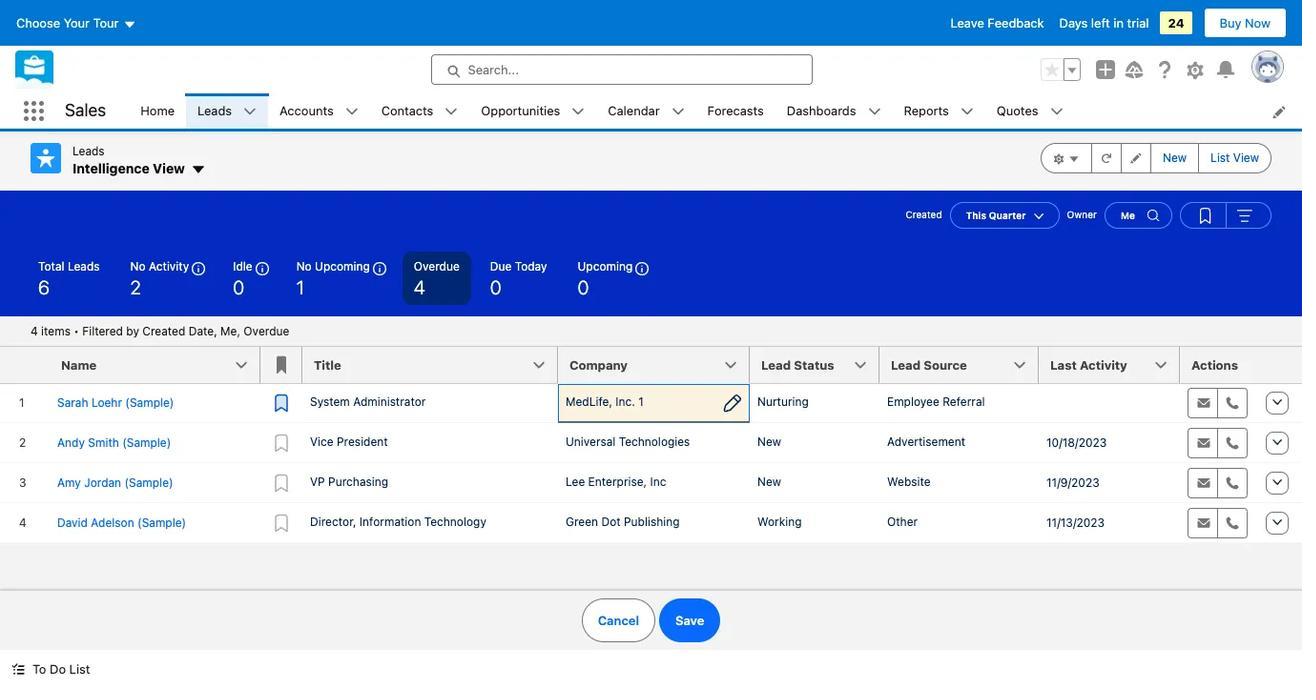 Task type: describe. For each thing, give the bounding box(es) containing it.
10/18/2023
[[1047, 436, 1107, 450]]

due today 0
[[490, 259, 547, 298]]

0 horizontal spatial created
[[142, 324, 185, 338]]

forecasts link
[[696, 93, 775, 129]]

1 vertical spatial 4
[[31, 324, 38, 338]]

other
[[887, 515, 918, 529]]

director, information technology
[[310, 515, 486, 529]]

list view
[[1211, 151, 1259, 165]]

days
[[1060, 15, 1088, 31]]

row number image
[[0, 347, 50, 383]]

grid containing name
[[0, 347, 1302, 544]]

choose
[[16, 15, 60, 31]]

name
[[61, 357, 97, 373]]

date,
[[189, 324, 217, 338]]

director,
[[310, 515, 356, 529]]

leave feedback link
[[951, 15, 1044, 31]]

11/9/2023
[[1047, 476, 1100, 490]]

filtered
[[82, 324, 123, 338]]

leads link
[[186, 93, 243, 129]]

text default image for leads
[[243, 105, 257, 119]]

new inside button
[[1163, 151, 1187, 165]]

4 items • filtered by created date, me, overdue
[[31, 324, 289, 338]]

to do list
[[32, 662, 90, 677]]

system
[[310, 394, 350, 409]]

11/13/2023
[[1047, 516, 1105, 530]]

to
[[32, 662, 46, 677]]

lead source cell
[[880, 347, 1050, 384]]

trial
[[1127, 15, 1149, 31]]

0 vertical spatial group
[[1041, 58, 1081, 81]]

opportunities link
[[470, 93, 572, 129]]

sales
[[65, 100, 106, 120]]

opportunities
[[481, 103, 560, 118]]

quarter
[[989, 209, 1026, 221]]

last
[[1050, 357, 1077, 373]]

view for list view
[[1233, 151, 1259, 165]]

opportunities list item
[[470, 93, 597, 129]]

leads inside list item
[[198, 103, 232, 118]]

total
[[38, 259, 64, 273]]

1 vertical spatial leads
[[73, 144, 105, 158]]

medlife, inc. 1
[[566, 394, 644, 409]]

employee
[[887, 394, 940, 409]]

search... button
[[431, 54, 812, 85]]

lee
[[566, 475, 585, 489]]

dashboards link
[[775, 93, 868, 129]]

publishing
[[624, 515, 680, 529]]

actions cell
[[1180, 347, 1256, 384]]

me
[[1121, 209, 1135, 221]]

4 items • filtered by created date, me, overdue status
[[31, 324, 289, 338]]

no for 1
[[296, 259, 312, 273]]

0 horizontal spatial overdue
[[244, 324, 289, 338]]

choose your tour
[[16, 15, 119, 31]]

days left in trial
[[1060, 15, 1149, 31]]

vice
[[310, 435, 334, 449]]

vice president
[[310, 435, 388, 449]]

list inside button
[[69, 662, 90, 677]]

to do list button
[[0, 651, 102, 689]]

last activity button
[[1039, 347, 1180, 383]]

owner
[[1067, 209, 1097, 220]]

contacts link
[[370, 93, 445, 129]]

this quarter button
[[950, 202, 1059, 228]]

reports
[[904, 103, 949, 118]]

website
[[887, 475, 931, 489]]

no upcoming
[[296, 259, 370, 273]]

this quarter
[[966, 209, 1026, 221]]

do
[[50, 662, 66, 677]]

row number cell
[[0, 347, 50, 384]]

enterprise,
[[588, 475, 647, 489]]

dashboards list item
[[775, 93, 893, 129]]

6
[[38, 276, 50, 298]]

forecasts
[[708, 103, 764, 118]]

calendar list item
[[597, 93, 696, 129]]

me button
[[1105, 202, 1173, 228]]

lee enterprise, inc
[[566, 475, 666, 489]]

list view button
[[1198, 143, 1272, 174]]

action image
[[1256, 347, 1302, 383]]

cancel
[[598, 613, 639, 629]]

purchasing
[[328, 475, 388, 489]]

left
[[1091, 15, 1110, 31]]

inc
[[650, 475, 666, 489]]

dashboards
[[787, 103, 856, 118]]

contacts list item
[[370, 93, 470, 129]]

24
[[1168, 15, 1184, 31]]

2
[[130, 276, 141, 298]]

buy now button
[[1204, 8, 1287, 38]]

0 for idle
[[233, 276, 244, 298]]

contacts
[[381, 103, 433, 118]]

status
[[794, 357, 834, 373]]

list containing home
[[129, 93, 1302, 129]]

2 vertical spatial group
[[1180, 202, 1272, 228]]

green
[[566, 515, 598, 529]]

system administrator
[[310, 394, 426, 409]]

text default image for dashboards
[[868, 105, 881, 119]]

text default image for quotes
[[1050, 105, 1063, 119]]

text default image down leads link
[[191, 162, 206, 178]]

activity for last activity
[[1080, 357, 1128, 373]]



Task type: vqa. For each thing, say whether or not it's contained in the screenshot.
Action Type
no



Task type: locate. For each thing, give the bounding box(es) containing it.
calendar link
[[597, 93, 671, 129]]

text default image right quotes at the right of the page
[[1050, 105, 1063, 119]]

name button
[[50, 347, 260, 383]]

1 horizontal spatial activity
[[1080, 357, 1128, 373]]

company
[[570, 357, 628, 373]]

this
[[966, 209, 987, 221]]

administrator
[[353, 394, 426, 409]]

overdue right me,
[[244, 324, 289, 338]]

group
[[1041, 58, 1081, 81], [1041, 143, 1272, 174], [1180, 202, 1272, 228]]

by
[[126, 324, 139, 338]]

company button
[[558, 347, 750, 383]]

source
[[924, 357, 967, 373]]

lead up nurturing
[[761, 357, 791, 373]]

text default image inside calendar list item
[[671, 105, 685, 119]]

activity up the 4 items • filtered by created date, me, overdue
[[149, 259, 189, 273]]

2 no from the left
[[296, 259, 312, 273]]

text default image
[[345, 105, 358, 119], [445, 105, 458, 119], [671, 105, 685, 119], [191, 162, 206, 178], [11, 663, 25, 677]]

calendar
[[608, 103, 660, 118]]

leave
[[951, 15, 984, 31]]

text default image inside dashboards list item
[[868, 105, 881, 119]]

employee referral
[[887, 394, 985, 409]]

1 vertical spatial created
[[142, 324, 185, 338]]

title cell
[[302, 347, 570, 384]]

view
[[1233, 151, 1259, 165], [153, 160, 185, 176]]

2 text default image from the left
[[572, 105, 585, 119]]

1 horizontal spatial created
[[906, 209, 942, 220]]

new up working
[[758, 475, 781, 489]]

new left list view
[[1163, 151, 1187, 165]]

1 horizontal spatial overdue
[[414, 259, 460, 273]]

actions
[[1192, 357, 1238, 373]]

2 upcoming from the left
[[578, 259, 633, 273]]

overdue 4
[[414, 259, 460, 298]]

leave feedback
[[951, 15, 1044, 31]]

overdue inside key performance indicators group
[[414, 259, 460, 273]]

1 upcoming from the left
[[315, 259, 370, 273]]

no for 2
[[130, 259, 146, 273]]

leads list item
[[186, 93, 268, 129]]

reports link
[[893, 93, 961, 129]]

0 horizontal spatial no
[[130, 259, 146, 273]]

referral
[[943, 394, 985, 409]]

text default image left calendar link
[[572, 105, 585, 119]]

leads up intelligence
[[73, 144, 105, 158]]

grid
[[0, 347, 1302, 544]]

quotes link
[[985, 93, 1050, 129]]

home link
[[129, 93, 186, 129]]

important cell
[[260, 347, 302, 384]]

0 vertical spatial overdue
[[414, 259, 460, 273]]

green dot publishing
[[566, 515, 680, 529]]

text default image right contacts
[[445, 105, 458, 119]]

nurturing
[[758, 394, 809, 409]]

lead up employee
[[891, 357, 921, 373]]

1 vertical spatial 1
[[638, 394, 644, 409]]

0 vertical spatial created
[[906, 209, 942, 220]]

key performance indicators group
[[0, 251, 1302, 316]]

accounts link
[[268, 93, 345, 129]]

1 inside key performance indicators group
[[296, 276, 304, 298]]

text default image left "reports" 'link'
[[868, 105, 881, 119]]

intelligence view
[[73, 160, 185, 176]]

reports list item
[[893, 93, 985, 129]]

list right "do" at left
[[69, 662, 90, 677]]

tour
[[93, 15, 119, 31]]

0 vertical spatial 1
[[296, 276, 304, 298]]

activity right "last"
[[1080, 357, 1128, 373]]

text default image for reports
[[961, 105, 974, 119]]

quotes
[[997, 103, 1038, 118]]

title
[[314, 357, 341, 373]]

text default image right calendar
[[671, 105, 685, 119]]

save button
[[659, 599, 721, 643]]

advertisement
[[887, 435, 966, 449]]

technologies
[[619, 435, 690, 449]]

buy now
[[1220, 15, 1271, 31]]

working
[[758, 515, 802, 529]]

text default image inside accounts list item
[[345, 105, 358, 119]]

created right by
[[142, 324, 185, 338]]

lead status cell
[[750, 347, 891, 384]]

items
[[41, 324, 71, 338]]

2 0 from the left
[[490, 276, 502, 298]]

universal
[[566, 435, 616, 449]]

text default image inside opportunities list item
[[572, 105, 585, 119]]

lead status button
[[750, 347, 880, 383]]

text default image inside leads list item
[[243, 105, 257, 119]]

1 horizontal spatial lead
[[891, 357, 921, 373]]

4
[[414, 276, 425, 298], [31, 324, 38, 338]]

choose your tour button
[[15, 8, 137, 38]]

text default image right the reports
[[961, 105, 974, 119]]

1 text default image from the left
[[243, 105, 257, 119]]

1 horizontal spatial 1
[[638, 394, 644, 409]]

list inside 'button'
[[1211, 151, 1230, 165]]

overdue
[[414, 259, 460, 273], [244, 324, 289, 338]]

leads right total
[[68, 259, 100, 273]]

0 vertical spatial list
[[1211, 151, 1230, 165]]

1 lead from the left
[[761, 357, 791, 373]]

lead source
[[891, 357, 967, 373]]

group down list view 'button'
[[1180, 202, 1272, 228]]

created
[[906, 209, 942, 220], [142, 324, 185, 338]]

text default image
[[243, 105, 257, 119], [572, 105, 585, 119], [868, 105, 881, 119], [961, 105, 974, 119], [1050, 105, 1063, 119]]

1 0 from the left
[[233, 276, 244, 298]]

lead for lead source
[[891, 357, 921, 373]]

text default image for calendar
[[671, 105, 685, 119]]

title button
[[302, 347, 558, 383]]

0 right due today 0
[[578, 276, 589, 298]]

buy
[[1220, 15, 1242, 31]]

view right new button
[[1233, 151, 1259, 165]]

1 no from the left
[[130, 259, 146, 273]]

inc.
[[616, 394, 635, 409]]

vp
[[310, 475, 325, 489]]

list
[[1211, 151, 1230, 165], [69, 662, 90, 677]]

2 lead from the left
[[891, 357, 921, 373]]

quotes list item
[[985, 93, 1075, 129]]

new for advertisement
[[758, 435, 781, 449]]

2 vertical spatial new
[[758, 475, 781, 489]]

upcoming right today
[[578, 259, 633, 273]]

0
[[233, 276, 244, 298], [490, 276, 502, 298], [578, 276, 589, 298]]

text default image for contacts
[[445, 105, 458, 119]]

4 up title button
[[414, 276, 425, 298]]

text default image inside contacts list item
[[445, 105, 458, 119]]

4 text default image from the left
[[961, 105, 974, 119]]

leads right home
[[198, 103, 232, 118]]

view right intelligence
[[153, 160, 185, 176]]

today
[[515, 259, 547, 273]]

group up me "button"
[[1041, 143, 1272, 174]]

action cell
[[1256, 347, 1302, 384]]

cancel button
[[582, 599, 655, 643]]

4 left items
[[31, 324, 38, 338]]

1 horizontal spatial list
[[1211, 151, 1230, 165]]

1 horizontal spatial view
[[1233, 151, 1259, 165]]

text default image inside "to do list" button
[[11, 663, 25, 677]]

1 vertical spatial overdue
[[244, 324, 289, 338]]

lead inside lead source button
[[891, 357, 921, 373]]

1 down no upcoming
[[296, 276, 304, 298]]

1 vertical spatial list
[[69, 662, 90, 677]]

1 horizontal spatial no
[[296, 259, 312, 273]]

0 vertical spatial 4
[[414, 276, 425, 298]]

technology
[[424, 515, 486, 529]]

idle
[[233, 259, 253, 273]]

leads inside total leads 6
[[68, 259, 100, 273]]

lead inside button
[[761, 357, 791, 373]]

0 horizontal spatial activity
[[149, 259, 189, 273]]

2 horizontal spatial 0
[[578, 276, 589, 298]]

vp purchasing
[[310, 475, 388, 489]]

group containing new
[[1041, 143, 1272, 174]]

accounts list item
[[268, 93, 370, 129]]

0 vertical spatial leads
[[198, 103, 232, 118]]

name cell
[[50, 347, 272, 384]]

new for website
[[758, 475, 781, 489]]

text default image for accounts
[[345, 105, 358, 119]]

text default image right accounts
[[345, 105, 358, 119]]

overdue left the due
[[414, 259, 460, 273]]

president
[[337, 435, 388, 449]]

home
[[140, 103, 175, 118]]

0 down the due
[[490, 276, 502, 298]]

0 vertical spatial new
[[1163, 151, 1187, 165]]

0 horizontal spatial view
[[153, 160, 185, 176]]

upcoming left overdue 4
[[315, 259, 370, 273]]

new
[[1163, 151, 1187, 165], [758, 435, 781, 449], [758, 475, 781, 489]]

due
[[490, 259, 512, 273]]

1 vertical spatial group
[[1041, 143, 1272, 174]]

universal technologies
[[566, 435, 690, 449]]

company cell
[[558, 347, 761, 384]]

0 vertical spatial activity
[[149, 259, 189, 273]]

1 vertical spatial new
[[758, 435, 781, 449]]

1 inside grid
[[638, 394, 644, 409]]

list right new button
[[1211, 151, 1230, 165]]

view for intelligence view
[[153, 160, 185, 176]]

0 horizontal spatial 4
[[31, 324, 38, 338]]

text default image inside reports list item
[[961, 105, 974, 119]]

5 text default image from the left
[[1050, 105, 1063, 119]]

3 text default image from the left
[[868, 105, 881, 119]]

me,
[[220, 324, 240, 338]]

2 vertical spatial leads
[[68, 259, 100, 273]]

1 horizontal spatial 4
[[414, 276, 425, 298]]

lead for lead status
[[761, 357, 791, 373]]

3 0 from the left
[[578, 276, 589, 298]]

1 right inc.
[[638, 394, 644, 409]]

view inside 'button'
[[1233, 151, 1259, 165]]

cell
[[1039, 383, 1180, 423]]

0 horizontal spatial 0
[[233, 276, 244, 298]]

activity for no activity
[[149, 259, 189, 273]]

text default image left accounts link
[[243, 105, 257, 119]]

intelligence
[[73, 160, 150, 176]]

list
[[129, 93, 1302, 129]]

last activity cell
[[1039, 347, 1192, 384]]

activity
[[149, 259, 189, 273], [1080, 357, 1128, 373]]

text default image inside the quotes "list item"
[[1050, 105, 1063, 119]]

lead status
[[761, 357, 834, 373]]

new down nurturing
[[758, 435, 781, 449]]

group down days
[[1041, 58, 1081, 81]]

activity inside button
[[1080, 357, 1128, 373]]

1 vertical spatial activity
[[1080, 357, 1128, 373]]

new button
[[1151, 143, 1199, 174]]

lead source button
[[880, 347, 1039, 383]]

no up 2
[[130, 259, 146, 273]]

activity inside key performance indicators group
[[149, 259, 189, 273]]

1 horizontal spatial 0
[[490, 276, 502, 298]]

no right idle
[[296, 259, 312, 273]]

your
[[64, 15, 90, 31]]

text default image for opportunities
[[572, 105, 585, 119]]

total leads 6
[[38, 259, 100, 298]]

1
[[296, 276, 304, 298], [638, 394, 644, 409]]

1 horizontal spatial upcoming
[[578, 259, 633, 273]]

0 horizontal spatial 1
[[296, 276, 304, 298]]

lead
[[761, 357, 791, 373], [891, 357, 921, 373]]

0 horizontal spatial lead
[[761, 357, 791, 373]]

0 inside due today 0
[[490, 276, 502, 298]]

0 for upcoming
[[578, 276, 589, 298]]

4 inside overdue 4
[[414, 276, 425, 298]]

0 down idle
[[233, 276, 244, 298]]

medlife,
[[566, 394, 612, 409]]

upcoming
[[315, 259, 370, 273], [578, 259, 633, 273]]

created left "this"
[[906, 209, 942, 220]]

0 horizontal spatial list
[[69, 662, 90, 677]]

text default image left to
[[11, 663, 25, 677]]

0 horizontal spatial upcoming
[[315, 259, 370, 273]]



